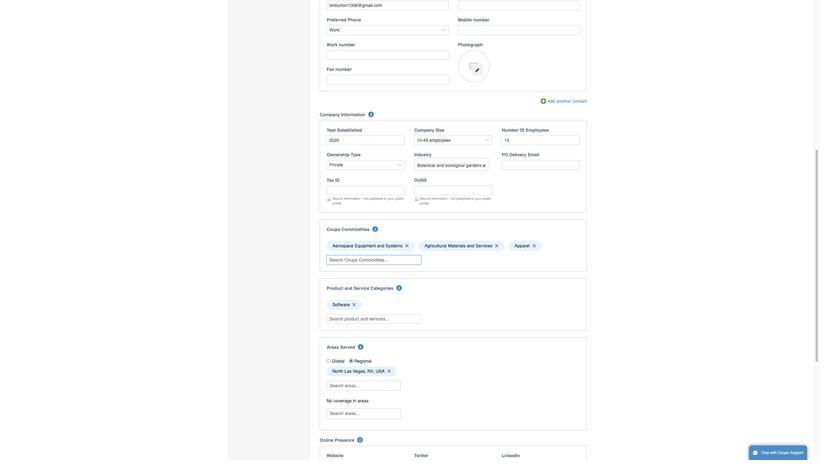 Task type: locate. For each thing, give the bounding box(es) containing it.
to down "tax id" text field
[[384, 197, 387, 200]]

1 horizontal spatial published
[[457, 197, 471, 200]]

services
[[476, 243, 493, 249]]

company
[[320, 112, 340, 117], [415, 128, 435, 133]]

number right the fax
[[336, 67, 352, 72]]

information down "tax id" text field
[[344, 197, 361, 200]]

number right work
[[339, 42, 355, 47]]

1 - from the left
[[362, 197, 363, 200]]

agricultural materials and services
[[425, 243, 493, 249]]

presence
[[335, 438, 355, 443]]

1 selected list box from the top
[[325, 240, 583, 252]]

1 horizontal spatial your
[[475, 197, 482, 200]]

north
[[333, 369, 344, 374]]

1 your from the left
[[388, 197, 394, 200]]

0 horizontal spatial coupa
[[327, 227, 341, 232]]

1 not from the left
[[364, 197, 368, 200]]

1 horizontal spatial to
[[472, 197, 475, 200]]

preferred
[[327, 17, 347, 23]]

online presence
[[320, 438, 355, 443]]

profile for duns
[[420, 201, 429, 205]]

0 vertical spatial coupa
[[327, 227, 341, 232]]

selected list box containing aerospace equipment and systems
[[325, 240, 583, 252]]

profile for tax id
[[333, 201, 342, 205]]

number of employees
[[502, 128, 550, 133]]

information for tax id
[[344, 197, 361, 200]]

secure information - not published to your public profile down "tax id" text field
[[333, 197, 404, 205]]

2 not from the left
[[451, 197, 456, 200]]

2 to from the left
[[472, 197, 475, 200]]

apparel
[[515, 243, 530, 249]]

2 public from the left
[[483, 197, 492, 200]]

and inside agricultural materials and services 'option'
[[467, 243, 475, 249]]

0 horizontal spatial to
[[384, 197, 387, 200]]

2 secure information - not published to your public profile from the left
[[420, 197, 492, 205]]

- down "tax id" text field
[[362, 197, 363, 200]]

and left services
[[467, 243, 475, 249]]

1 horizontal spatial company
[[415, 128, 435, 133]]

company for company size
[[415, 128, 435, 133]]

search areas... text field down the north las vegas, nv, usa option on the bottom left
[[328, 381, 400, 391]]

number right mobile on the top of page
[[474, 17, 490, 23]]

2 your from the left
[[475, 197, 482, 200]]

and left service
[[345, 286, 353, 291]]

0 horizontal spatial secure information - not published to your public profile
[[333, 197, 404, 205]]

number
[[474, 17, 490, 23], [339, 42, 355, 47], [336, 67, 352, 72]]

ownership
[[327, 152, 350, 157]]

and for materials
[[467, 243, 475, 249]]

global
[[332, 359, 345, 364]]

secure information - not published to your public profile for duns
[[420, 197, 492, 205]]

secure information - not published to your public profile for tax id
[[333, 197, 404, 205]]

number for work number
[[339, 42, 355, 47]]

published
[[369, 197, 383, 200], [457, 197, 471, 200]]

search areas... text field down the areas
[[328, 409, 400, 419]]

additional information image
[[369, 112, 374, 117], [397, 285, 402, 291], [358, 344, 364, 350], [358, 437, 363, 443]]

additional information image right presence
[[358, 437, 363, 443]]

1 horizontal spatial profile
[[420, 201, 429, 205]]

company left size
[[415, 128, 435, 133]]

not for duns
[[451, 197, 456, 200]]

add another contact button
[[541, 98, 587, 105]]

contact
[[573, 99, 587, 104]]

1 horizontal spatial and
[[377, 243, 385, 249]]

Search areas... text field
[[328, 381, 400, 391], [328, 409, 400, 419]]

profile
[[333, 201, 342, 205], [420, 201, 429, 205]]

selected list box containing software
[[325, 299, 583, 311]]

your down "tax id" text field
[[388, 197, 394, 200]]

0 horizontal spatial your
[[388, 197, 394, 200]]

1 vertical spatial selected list box
[[325, 299, 583, 311]]

company for company information
[[320, 112, 340, 117]]

2 secure from the left
[[420, 197, 431, 200]]

size
[[436, 128, 445, 133]]

to for tax id
[[384, 197, 387, 200]]

additional information image right "served"
[[358, 344, 364, 350]]

to for duns
[[472, 197, 475, 200]]

additional information image for product and service categories
[[397, 285, 402, 291]]

areas
[[327, 345, 339, 350]]

None radio
[[327, 359, 331, 363]]

and left systems
[[377, 243, 385, 249]]

aerospace equipment and systems
[[333, 243, 403, 249]]

secure information - not published to your public profile
[[333, 197, 404, 205], [420, 197, 492, 205]]

2 profile from the left
[[420, 201, 429, 205]]

- down duns text box
[[449, 197, 450, 200]]

coupa up aerospace
[[327, 227, 341, 232]]

add another contact
[[548, 99, 587, 104]]

work
[[327, 42, 338, 47]]

0 vertical spatial number
[[474, 17, 490, 23]]

2 selected list box from the top
[[325, 299, 583, 311]]

equipment
[[355, 243, 376, 249]]

selected list box
[[325, 240, 583, 252], [325, 299, 583, 311]]

profile down id
[[333, 201, 342, 205]]

PO Delivery Email text field
[[502, 160, 580, 170]]

published for tax id
[[369, 197, 383, 200]]

secure down id
[[333, 197, 343, 200]]

additional information image right "categories"
[[397, 285, 402, 291]]

1 vertical spatial search areas... text field
[[328, 409, 400, 419]]

2 vertical spatial number
[[336, 67, 352, 72]]

1 horizontal spatial public
[[483, 197, 492, 200]]

1 horizontal spatial secure information - not published to your public profile
[[420, 197, 492, 205]]

to down duns text box
[[472, 197, 475, 200]]

1 horizontal spatial not
[[451, 197, 456, 200]]

0 horizontal spatial secure
[[333, 197, 343, 200]]

None text field
[[327, 1, 449, 10]]

of
[[520, 128, 525, 133]]

no
[[327, 399, 333, 404]]

Mobile number text field
[[458, 25, 580, 35]]

- for tax id
[[362, 197, 363, 200]]

secure down duns
[[420, 197, 431, 200]]

north las vegas, nv, usa
[[333, 369, 385, 374]]

not down duns text box
[[451, 197, 456, 200]]

coupa right with
[[779, 451, 790, 455]]

not
[[364, 197, 368, 200], [451, 197, 456, 200]]

to
[[384, 197, 387, 200], [472, 197, 475, 200]]

1 profile from the left
[[333, 201, 342, 205]]

secure for duns
[[420, 197, 431, 200]]

fax
[[327, 67, 335, 72]]

secure information - not published to your public profile down duns text box
[[420, 197, 492, 205]]

phone
[[348, 17, 361, 23]]

information down duns text box
[[432, 197, 448, 200]]

mobile number
[[458, 17, 490, 23]]

published down duns text box
[[457, 197, 471, 200]]

1 vertical spatial coupa
[[779, 451, 790, 455]]

additional information image
[[373, 226, 379, 232]]

your down duns text box
[[475, 197, 482, 200]]

1 secure information - not published to your public profile from the left
[[333, 197, 404, 205]]

your
[[388, 197, 394, 200], [475, 197, 482, 200]]

chat with coupa support button
[[750, 446, 808, 460]]

1 to from the left
[[384, 197, 387, 200]]

0 horizontal spatial not
[[364, 197, 368, 200]]

2 published from the left
[[457, 197, 471, 200]]

mobile
[[458, 17, 472, 23]]

tax
[[327, 178, 334, 183]]

in
[[353, 399, 357, 404]]

0 horizontal spatial -
[[362, 197, 363, 200]]

established
[[338, 128, 362, 133]]

coupa commodities
[[327, 227, 370, 232]]

change image image
[[476, 68, 480, 72]]

coverage
[[334, 399, 352, 404]]

0 vertical spatial company
[[320, 112, 340, 117]]

materials
[[448, 243, 466, 249]]

aerospace equipment and systems option
[[327, 241, 415, 251]]

commodities
[[342, 227, 370, 232]]

1 vertical spatial number
[[339, 42, 355, 47]]

Tax ID text field
[[327, 186, 405, 195]]

-
[[362, 197, 363, 200], [449, 197, 450, 200]]

service
[[354, 286, 370, 291]]

0 horizontal spatial profile
[[333, 201, 342, 205]]

1 public from the left
[[395, 197, 404, 200]]

fax number
[[327, 67, 352, 72]]

information up established
[[341, 112, 366, 117]]

no coverage in areas
[[327, 399, 369, 404]]

None radio
[[349, 359, 353, 363]]

secure
[[333, 197, 343, 200], [420, 197, 431, 200]]

published down "tax id" text field
[[369, 197, 383, 200]]

public
[[395, 197, 404, 200], [483, 197, 492, 200]]

1 horizontal spatial -
[[449, 197, 450, 200]]

0 horizontal spatial published
[[369, 197, 383, 200]]

systems
[[386, 243, 403, 249]]

0 vertical spatial selected list box
[[325, 240, 583, 252]]

1 horizontal spatial coupa
[[779, 451, 790, 455]]

las
[[345, 369, 352, 374]]

and inside aerospace equipment and systems option
[[377, 243, 385, 249]]

0 horizontal spatial public
[[395, 197, 404, 200]]

profile down duns
[[420, 201, 429, 205]]

coupa
[[327, 227, 341, 232], [779, 451, 790, 455]]

apparel option
[[509, 241, 542, 251]]

additional information image up year established text box
[[369, 112, 374, 117]]

chat
[[762, 451, 770, 455]]

1 published from the left
[[369, 197, 383, 200]]

vegas,
[[353, 369, 367, 374]]

1 secure from the left
[[333, 197, 343, 200]]

2 horizontal spatial and
[[467, 243, 475, 249]]

twitter
[[415, 453, 429, 458]]

not down "tax id" text field
[[364, 197, 368, 200]]

Search product and services... field
[[327, 314, 422, 324]]

year
[[327, 128, 336, 133]]

2 - from the left
[[449, 197, 450, 200]]

id
[[335, 178, 340, 183]]

and
[[377, 243, 385, 249], [467, 243, 475, 249], [345, 286, 353, 291]]

information
[[341, 112, 366, 117], [344, 197, 361, 200], [432, 197, 448, 200]]

1 horizontal spatial secure
[[420, 197, 431, 200]]

0 vertical spatial search areas... text field
[[328, 381, 400, 391]]

company up year
[[320, 112, 340, 117]]

0 horizontal spatial company
[[320, 112, 340, 117]]

company information
[[320, 112, 366, 117]]

1 vertical spatial company
[[415, 128, 435, 133]]

tax id
[[327, 178, 340, 183]]



Task type: describe. For each thing, give the bounding box(es) containing it.
company size
[[415, 128, 445, 133]]

delivery
[[510, 152, 527, 157]]

aerospace
[[333, 243, 354, 249]]

work number
[[327, 42, 355, 47]]

selected list box for product and service categories
[[325, 299, 583, 311]]

support
[[791, 451, 804, 455]]

add
[[548, 99, 556, 104]]

north las vegas, nv, usa option
[[327, 367, 397, 376]]

and for equipment
[[377, 243, 385, 249]]

additional information image for areas served
[[358, 344, 364, 350]]

- for duns
[[449, 197, 450, 200]]

areas served
[[327, 345, 355, 350]]

another
[[557, 99, 572, 104]]

email
[[528, 152, 540, 157]]

2 search areas... text field from the top
[[328, 409, 400, 419]]

product
[[327, 286, 344, 291]]

public for duns
[[483, 197, 492, 200]]

served
[[340, 345, 355, 350]]

po delivery email
[[502, 152, 540, 157]]

software
[[333, 303, 350, 308]]

0 horizontal spatial and
[[345, 286, 353, 291]]

selected areas list box
[[325, 365, 583, 378]]

Search Coupa Commodities... field
[[327, 255, 422, 265]]

ownership type
[[327, 152, 361, 157]]

industry
[[415, 152, 432, 157]]

linkedin
[[502, 453, 520, 458]]

additional information image for company information
[[369, 112, 374, 117]]

secure for tax id
[[333, 197, 343, 200]]

photograph image
[[458, 50, 490, 82]]

type
[[351, 152, 361, 157]]

number for mobile number
[[474, 17, 490, 23]]

po
[[502, 152, 509, 157]]

your for duns
[[475, 197, 482, 200]]

Fax number text field
[[327, 75, 449, 84]]

website
[[327, 453, 344, 458]]

Year Established text field
[[327, 136, 405, 145]]

published for duns
[[457, 197, 471, 200]]

online
[[320, 438, 334, 443]]

regional
[[355, 359, 372, 364]]

additional information image for online presence
[[358, 437, 363, 443]]

Work number text field
[[327, 50, 449, 60]]

not for tax id
[[364, 197, 368, 200]]

preferred phone
[[327, 17, 361, 23]]

information for duns
[[432, 197, 448, 200]]

nv,
[[368, 369, 375, 374]]

your for tax id
[[388, 197, 394, 200]]

Number Of Employees text field
[[502, 136, 580, 145]]

public for tax id
[[395, 197, 404, 200]]

DUNS text field
[[415, 186, 493, 195]]

Role text field
[[458, 1, 580, 10]]

areas
[[358, 399, 369, 404]]

usa
[[376, 369, 385, 374]]

product and service categories
[[327, 286, 394, 291]]

Industry text field
[[415, 161, 488, 170]]

duns
[[415, 178, 427, 183]]

year established
[[327, 128, 362, 133]]

agricultural materials and services option
[[419, 241, 505, 251]]

agricultural
[[425, 243, 447, 249]]

employees
[[526, 128, 550, 133]]

selected list box for coupa commodities
[[325, 240, 583, 252]]

software option
[[327, 300, 362, 310]]

with
[[771, 451, 778, 455]]

categories
[[371, 286, 394, 291]]

coupa inside chat with coupa support button
[[779, 451, 790, 455]]

1 search areas... text field from the top
[[328, 381, 400, 391]]

number
[[502, 128, 519, 133]]

number for fax number
[[336, 67, 352, 72]]

photograph
[[458, 42, 483, 47]]

chat with coupa support
[[762, 451, 804, 455]]



Task type: vqa. For each thing, say whether or not it's contained in the screenshot.
Performance related to Business Performance
no



